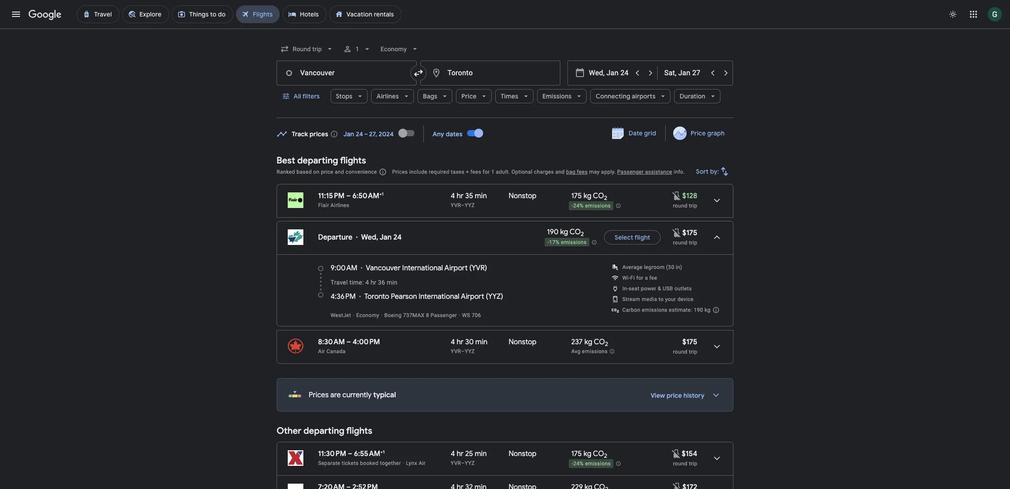 Task type: describe. For each thing, give the bounding box(es) containing it.
nonstop for 4 hr 35 min
[[509, 192, 536, 201]]

 image for separate tickets booked together
[[403, 461, 404, 467]]

4 for 4 hr 35 min
[[451, 192, 455, 201]]

view price history image
[[705, 385, 727, 406]]

$128
[[682, 192, 697, 201]]

learn more about ranking image
[[379, 168, 387, 176]]

graph
[[707, 129, 724, 137]]

vancouver international airport ( yvr )
[[366, 264, 487, 273]]

175 for 4 hr 35 min
[[571, 192, 582, 201]]

date grid button
[[605, 125, 663, 141]]

yvr for 4 hr 35 min yvr – yyz
[[451, 203, 461, 209]]

round inside $175 round trip
[[673, 349, 687, 356]]

35
[[465, 192, 473, 201]]

tickets
[[342, 461, 359, 467]]

co inside 190 kg co 2
[[570, 228, 581, 237]]

select
[[615, 234, 633, 242]]

flight details. leaves vancouver international airport at 11:30 pm on wednesday, january 24 and arrives at toronto pearson international airport at 6:55 am on thursday, january 25. image
[[706, 448, 728, 470]]

 image for westjet
[[353, 313, 354, 319]]

yyz for 25
[[465, 461, 475, 467]]

date
[[629, 129, 643, 137]]

– inside 4 hr 30 min yvr – yyz
[[461, 349, 465, 355]]

prices for prices are currently typical
[[309, 391, 329, 400]]

learn more about tracked prices image
[[330, 130, 338, 138]]

Arrival time: 4:00 PM. text field
[[353, 338, 380, 347]]

travel
[[331, 279, 348, 286]]

sort by:
[[696, 168, 719, 176]]

– inside 11:15 pm – 6:50 am + 1
[[346, 192, 351, 201]]

hr for 4 hr 35 min
[[457, 192, 463, 201]]

apply.
[[601, 169, 616, 175]]

nonstop for 4 hr 30 min
[[509, 338, 536, 347]]

2 for 4 hr 35 min
[[604, 195, 607, 202]]

price for price graph
[[690, 129, 706, 137]]

6:50 am
[[352, 192, 379, 201]]

flight
[[635, 234, 650, 242]]

yvr for vancouver international airport ( yvr )
[[472, 264, 485, 273]]

175 kg co 2 for $154
[[571, 450, 607, 460]]

237
[[571, 338, 583, 347]]

6:55 am
[[354, 450, 380, 459]]

Return text field
[[664, 61, 705, 85]]

sort by: button
[[692, 161, 733, 182]]

-24% emissions for $128
[[572, 203, 611, 209]]

airlines inside airlines popup button
[[377, 92, 399, 100]]

4:00 pm
[[353, 338, 380, 347]]

price graph button
[[667, 125, 732, 141]]

1 inside 11:30 pm – 6:55 am + 1
[[383, 450, 385, 455]]

price for price
[[461, 92, 477, 100]]

trip for $175
[[689, 240, 697, 246]]

main content containing best departing flights
[[277, 122, 733, 490]]

co for 4 hr 25 min
[[593, 450, 604, 459]]

175 US dollars text field
[[682, 229, 697, 238]]

fee
[[649, 275, 657, 281]]

co for 4 hr 35 min
[[593, 192, 604, 201]]

pearson
[[391, 293, 417, 302]]

24 – 27,
[[356, 130, 377, 138]]

jan 24 – 27, 2024
[[343, 130, 394, 138]]

legroom
[[644, 265, 665, 271]]

together
[[380, 461, 401, 467]]

prices include required taxes + fees for 1 adult. optional charges and bag fees may apply. passenger assistance
[[392, 169, 672, 175]]

0 vertical spatial +
[[466, 169, 469, 175]]

Departure time: 11:30 PM. text field
[[318, 450, 346, 459]]

11:30 pm
[[318, 450, 346, 459]]

price button
[[456, 86, 492, 107]]

hr for 4 hr 30 min
[[457, 338, 463, 347]]

track prices
[[292, 130, 328, 138]]

times
[[501, 92, 518, 100]]

vancouver
[[366, 264, 401, 273]]

yvr for 4 hr 25 min yvr – yyz
[[451, 461, 461, 467]]

total duration 4 hr 32 min. element
[[451, 484, 509, 490]]

737max
[[403, 313, 424, 319]]

price graph
[[690, 129, 724, 137]]

date grid
[[629, 129, 656, 137]]

history
[[683, 392, 704, 400]]

8:30 am
[[318, 338, 345, 347]]

round trip for $154
[[673, 461, 697, 468]]

air inside 8:30 am – 4:00 pm air canada
[[318, 349, 325, 355]]

– inside 11:30 pm – 6:55 am + 1
[[348, 450, 352, 459]]

2 for 4 hr 25 min
[[604, 453, 607, 460]]

bag fees button
[[566, 169, 588, 175]]

fi
[[630, 275, 635, 281]]

– inside 8:30 am – 4:00 pm air canada
[[347, 338, 351, 347]]

assistance
[[645, 169, 672, 175]]

1 button
[[340, 38, 375, 60]]

24% for 4 hr 35 min
[[573, 203, 584, 209]]

flair airlines
[[318, 203, 349, 209]]

+ for 4 hr 25 min
[[380, 450, 383, 455]]

estimate:
[[669, 307, 692, 314]]

1 vertical spatial airport
[[461, 293, 484, 302]]

none search field containing all filters
[[277, 38, 733, 118]]

carbon emissions estimate: 190 kilograms element
[[622, 307, 711, 314]]

2 for 4 hr 30 min
[[605, 341, 608, 349]]

flight details. leaves vancouver international airport at 11:15 pm on wednesday, january 24 and arrives at toronto pearson international airport at 6:50 am on thursday, january 25. image
[[706, 190, 728, 211]]

-17% emissions
[[547, 239, 587, 246]]

best departing flights
[[277, 155, 366, 166]]

departing for other
[[303, 426, 344, 437]]

airports
[[632, 92, 656, 100]]

flights for other departing flights
[[346, 426, 372, 437]]

trip inside $175 round trip
[[689, 349, 697, 356]]

175 US dollars text field
[[682, 338, 697, 347]]

swap origin and destination. image
[[413, 68, 424, 79]]

Departure time: 8:30 AM. text field
[[318, 338, 345, 347]]

main menu image
[[11, 9, 21, 20]]

Departure time: 7:20 AM. text field
[[318, 484, 345, 490]]

in-
[[622, 286, 629, 292]]

2024
[[379, 130, 394, 138]]

any
[[433, 130, 444, 138]]

175 kg co 2 for $128
[[571, 192, 607, 202]]

leaves vancouver international airport at 11:15 pm on wednesday, january 24 and arrives at toronto pearson international airport at 6:50 am on thursday, january 25. element
[[318, 191, 384, 201]]

2 fees from the left
[[577, 169, 588, 175]]

total duration 4 hr 35 min. element
[[451, 192, 509, 202]]

emissions button
[[537, 86, 587, 107]]

required
[[429, 169, 449, 175]]

trip for $128
[[689, 203, 697, 209]]

nonstop flight. element for 4 hr 30 min
[[509, 338, 536, 348]]

connecting airports button
[[590, 86, 671, 107]]

bags
[[423, 92, 437, 100]]

ranked based on price and convenience
[[277, 169, 377, 175]]

bags button
[[418, 86, 453, 107]]

4:36 pm
[[331, 293, 356, 302]]

adult.
[[496, 169, 510, 175]]

2 and from the left
[[555, 169, 565, 175]]

(30
[[666, 265, 674, 271]]

1 vertical spatial -
[[547, 239, 549, 246]]

prices for prices include required taxes + fees for 1 adult. optional charges and bag fees may apply. passenger assistance
[[392, 169, 408, 175]]

average legroom (30 in)
[[622, 265, 682, 271]]

departure
[[318, 233, 353, 242]]

$175 round trip
[[673, 338, 697, 356]]

kg inside 190 kg co 2
[[560, 228, 568, 237]]

seat
[[629, 286, 639, 292]]

Departure time: 11:15 PM. text field
[[318, 192, 345, 201]]

hr for 4 hr 25 min
[[457, 450, 463, 459]]

0 horizontal spatial passenger
[[430, 313, 457, 319]]

trip for $154
[[689, 461, 697, 468]]

1 inside popup button
[[356, 46, 359, 53]]

jan inside find the best price region
[[343, 130, 354, 138]]

flair
[[318, 203, 329, 209]]

kg for 4 hr 30 min
[[584, 338, 592, 347]]

1 vertical spatial 190
[[694, 307, 703, 314]]

17%
[[549, 239, 559, 246]]

based
[[297, 169, 312, 175]]

min for 4 hr 35 min
[[475, 192, 487, 201]]

connecting
[[596, 92, 630, 100]]

2 vertical spatial this price for this flight doesn't include overhead bin access. if you need a carry-on bag, use the bags filter to update prices. image
[[672, 482, 682, 490]]

round trip for $175
[[673, 240, 697, 246]]

airlines button
[[371, 86, 414, 107]]

stream media to your device
[[622, 297, 694, 303]]

flights for best departing flights
[[340, 155, 366, 166]]

kg for 4 hr 25 min
[[583, 450, 591, 459]]

4 hr 25 min yvr – yyz
[[451, 450, 487, 467]]

min for 4 hr 30 min
[[475, 338, 487, 347]]

2 inside 190 kg co 2
[[581, 231, 584, 238]]

hr left 36
[[371, 279, 376, 286]]

$175 for $175
[[682, 229, 697, 238]]

co for 4 hr 30 min
[[594, 338, 605, 347]]

departing for best
[[297, 155, 338, 166]]

1 inside 11:15 pm – 6:50 am + 1
[[382, 191, 384, 197]]

usb
[[663, 286, 673, 292]]

&
[[658, 286, 661, 292]]

706
[[472, 313, 481, 319]]



Task type: vqa. For each thing, say whether or not it's contained in the screenshot.
bottommost Auburn
no



Task type: locate. For each thing, give the bounding box(es) containing it.
hr left 35
[[457, 192, 463, 201]]

2 175 from the top
[[571, 450, 582, 459]]

1 vertical spatial airlines
[[330, 203, 349, 209]]

leaves vancouver international airport at 11:30 pm on wednesday, january 24 and arrives at toronto pearson international airport at 6:55 am on thursday, january 25. element
[[318, 450, 385, 459]]

0 vertical spatial international
[[402, 264, 443, 273]]

yyz inside "4 hr 25 min yvr – yyz"
[[465, 461, 475, 467]]

round down $128
[[673, 203, 687, 209]]

4 left 35
[[451, 192, 455, 201]]

track
[[292, 130, 308, 138]]

1 horizontal spatial fees
[[577, 169, 588, 175]]

2 inside 237 kg co 2
[[605, 341, 608, 349]]

yvr inside 4 hr 35 min yvr – yyz
[[451, 203, 461, 209]]

0 horizontal spatial fees
[[470, 169, 481, 175]]

175 kg co 2
[[571, 192, 607, 202], [571, 450, 607, 460]]

1 horizontal spatial (
[[486, 293, 488, 302]]

3 round trip from the top
[[673, 461, 697, 468]]

flights up convenience
[[340, 155, 366, 166]]

trip down $128
[[689, 203, 697, 209]]

round trip down $128
[[673, 203, 697, 209]]

36
[[378, 279, 385, 286]]

price left graph
[[690, 129, 706, 137]]

hr left 25
[[457, 450, 463, 459]]

1 horizontal spatial  image
[[403, 461, 404, 467]]

flights
[[340, 155, 366, 166], [346, 426, 372, 437]]

0 horizontal spatial )
[[485, 264, 487, 273]]

4 round from the top
[[673, 461, 687, 468]]

wi-fi for a fee
[[622, 275, 657, 281]]

passenger assistance button
[[617, 169, 672, 175]]

1 vertical spatial this price for this flight doesn't include overhead bin access. if you need a carry-on bag, use the bags filter to update prices. image
[[671, 449, 682, 460]]

loading results progress bar
[[0, 29, 1010, 30]]

price
[[321, 169, 333, 175], [667, 392, 682, 400]]

–
[[346, 192, 351, 201], [461, 203, 465, 209], [347, 338, 351, 347], [461, 349, 465, 355], [348, 450, 352, 459], [461, 461, 465, 467]]

departing up on
[[297, 155, 338, 166]]

2 trip from the top
[[689, 240, 697, 246]]

Departure time: 9:00 AM. text field
[[331, 264, 357, 273]]

min right 35
[[475, 192, 487, 201]]

0 horizontal spatial  image
[[353, 313, 354, 319]]

taxes
[[451, 169, 464, 175]]

min right 25
[[475, 450, 487, 459]]

include
[[409, 169, 427, 175]]

0 vertical spatial -24% emissions
[[572, 203, 611, 209]]

round trip down 175 us dollars text box
[[673, 240, 697, 246]]

connecting airports
[[596, 92, 656, 100]]

1 175 from the top
[[571, 192, 582, 201]]

average
[[622, 265, 642, 271]]

min inside "4 hr 25 min yvr – yyz"
[[475, 450, 487, 459]]

– up tickets
[[348, 450, 352, 459]]

1 horizontal spatial for
[[636, 275, 643, 281]]

1 horizontal spatial price
[[690, 129, 706, 137]]

for left adult.
[[483, 169, 490, 175]]

3 nonstop flight. element from the top
[[509, 450, 536, 460]]

kg for 4 hr 35 min
[[583, 192, 591, 201]]

1 -24% emissions from the top
[[572, 203, 611, 209]]

0 vertical spatial 175
[[571, 192, 582, 201]]

1 round from the top
[[673, 203, 687, 209]]

for
[[483, 169, 490, 175], [636, 275, 643, 281]]

co inside 237 kg co 2
[[594, 338, 605, 347]]

1 vertical spatial nonstop
[[509, 338, 536, 347]]

2 nonstop from the top
[[509, 338, 536, 347]]

1 vertical spatial  image
[[403, 461, 404, 467]]

- for 4 hr 25 min
[[572, 461, 573, 468]]

yvr inside 4 hr 30 min yvr – yyz
[[451, 349, 461, 355]]

0 vertical spatial jan
[[343, 130, 354, 138]]

min right 36
[[387, 279, 397, 286]]

airlines down departure time: 11:15 pm. text field
[[330, 203, 349, 209]]

1 vertical spatial $175
[[682, 338, 697, 347]]

airport
[[444, 264, 468, 273], [461, 293, 484, 302]]

to
[[659, 297, 664, 303]]

0 horizontal spatial jan
[[343, 130, 354, 138]]

None search field
[[277, 38, 733, 118]]

international up the 8
[[419, 293, 459, 302]]

emissions
[[542, 92, 572, 100]]

find the best price region
[[277, 122, 733, 149]]

jan left 24
[[380, 233, 392, 242]]

0 vertical spatial for
[[483, 169, 490, 175]]

1 vertical spatial prices
[[309, 391, 329, 400]]

4 nonstop flight. element from the top
[[509, 484, 536, 490]]

1 vertical spatial +
[[379, 191, 382, 197]]

westjet
[[331, 313, 351, 319]]

passenger right apply.
[[617, 169, 644, 175]]

-24% emissions for $154
[[572, 461, 611, 468]]

this price for this flight doesn't include overhead bin access. if you need a carry-on bag, use the bags filter to update prices. image down assistance
[[672, 191, 682, 201]]

1 vertical spatial price
[[690, 129, 706, 137]]

0 vertical spatial airlines
[[377, 92, 399, 100]]

currently
[[342, 391, 372, 400]]

1 horizontal spatial and
[[555, 169, 565, 175]]

convenience
[[346, 169, 377, 175]]

1 nonstop flight. element from the top
[[509, 192, 536, 202]]

2 vertical spatial nonstop
[[509, 450, 536, 459]]

1 vertical spatial flights
[[346, 426, 372, 437]]

main content
[[277, 122, 733, 490]]

$175 for $175 round trip
[[682, 338, 697, 347]]

1 horizontal spatial passenger
[[617, 169, 644, 175]]

$175 left flight details. leaves vancouver international airport at 8:30 am on wednesday, january 24 and arrives at toronto pearson international airport at 4:00 pm on wednesday, january 24. icon
[[682, 338, 697, 347]]

yyz inside 4 hr 35 min yvr – yyz
[[465, 203, 475, 209]]

leaves vancouver international airport at 8:30 am on wednesday, january 24 and arrives at toronto pearson international airport at 4:00 pm on wednesday, january 24. element
[[318, 338, 380, 347]]

2 vertical spatial -
[[572, 461, 573, 468]]

best
[[277, 155, 295, 166]]

leaves vancouver international airport at 7:20 am on wednesday, january 24 and arrives at toronto pearson international airport at 2:52 pm on wednesday, january 24. element
[[318, 484, 378, 490]]

total duration 4 hr 30 min. element
[[451, 338, 509, 348]]

0 vertical spatial price
[[321, 169, 333, 175]]

Arrival time: 2:52 PM. text field
[[352, 484, 378, 490]]

2 vertical spatial +
[[380, 450, 383, 455]]

a
[[645, 275, 648, 281]]

round down $154 text field
[[673, 461, 687, 468]]

nonstop flight. element
[[509, 192, 536, 202], [509, 338, 536, 348], [509, 450, 536, 460], [509, 484, 536, 490]]

0 horizontal spatial (
[[469, 264, 472, 273]]

1 trip from the top
[[689, 203, 697, 209]]

0 vertical spatial 24%
[[573, 203, 584, 209]]

+ for 4 hr 35 min
[[379, 191, 382, 197]]

change appearance image
[[942, 4, 964, 25]]

for left a
[[636, 275, 643, 281]]

boeing
[[384, 313, 402, 319]]

avg
[[571, 349, 581, 355]]

237 kg co 2
[[571, 338, 608, 349]]

bag
[[566, 169, 575, 175]]

4 inside 4 hr 30 min yvr – yyz
[[451, 338, 455, 347]]

+ up together
[[380, 450, 383, 455]]

1 vertical spatial international
[[419, 293, 459, 302]]

1 vertical spatial price
[[667, 392, 682, 400]]

190 right estimate: at the bottom of the page
[[694, 307, 703, 314]]

1 horizontal spatial 190
[[694, 307, 703, 314]]

hr inside 4 hr 35 min yvr – yyz
[[457, 192, 463, 201]]

190 up 17%
[[547, 228, 558, 237]]

190 kg co 2
[[547, 228, 584, 238]]

+ down learn more about ranking 'image'
[[379, 191, 382, 197]]

select flight button
[[604, 227, 661, 248]]

1 24% from the top
[[573, 203, 584, 209]]

0 vertical spatial this price for this flight doesn't include overhead bin access. if you need a carry-on bag, use the bags filter to update prices. image
[[672, 191, 682, 201]]

emissions
[[585, 203, 611, 209], [561, 239, 587, 246], [642, 307, 667, 314], [582, 349, 608, 355], [585, 461, 611, 468]]

departing
[[297, 155, 338, 166], [303, 426, 344, 437]]

view price history
[[651, 392, 704, 400]]

stream
[[622, 297, 640, 303]]

– right the "11:15 pm"
[[346, 192, 351, 201]]

round down $175 text box on the bottom
[[673, 349, 687, 356]]

1 175 kg co 2 from the top
[[571, 192, 607, 202]]

2 $175 from the top
[[682, 338, 697, 347]]

None text field
[[420, 61, 560, 86]]

round trip down $154 text field
[[673, 461, 697, 468]]

4 right time:
[[365, 279, 369, 286]]

and down best departing flights
[[335, 169, 344, 175]]

this price for this flight doesn't include overhead bin access. if you need a carry-on bag, use the bags filter to update prices. image
[[672, 228, 682, 238]]

nonstop flight. element for 4 hr 25 min
[[509, 450, 536, 460]]

price inside popup button
[[461, 92, 477, 100]]

 image
[[381, 313, 383, 319]]

this price for this flight doesn't include overhead bin access. if you need a carry-on bag, use the bags filter to update prices. image for $154
[[671, 449, 682, 460]]

0 vertical spatial air
[[318, 349, 325, 355]]

154 US dollars text field
[[682, 450, 697, 459]]

0 vertical spatial 175 kg co 2
[[571, 192, 607, 202]]

lynx air
[[406, 461, 426, 467]]

0 horizontal spatial and
[[335, 169, 344, 175]]

air right lynx
[[419, 461, 426, 467]]

1 vertical spatial air
[[419, 461, 426, 467]]

1 vertical spatial jan
[[380, 233, 392, 242]]

toronto
[[364, 293, 389, 302]]

Arrival time: 4:36 PM. text field
[[331, 293, 356, 302]]

separate tickets booked together
[[318, 461, 401, 467]]

nonstop for 4 hr 25 min
[[509, 450, 536, 459]]

- for 4 hr 35 min
[[572, 203, 573, 209]]

fees right taxes
[[470, 169, 481, 175]]

yvr for 4 hr 30 min yvr – yyz
[[451, 349, 461, 355]]

0 horizontal spatial prices
[[309, 391, 329, 400]]

Arrival time: 6:50 AM on  Thursday, January 25. text field
[[352, 191, 384, 201]]

30
[[465, 338, 474, 347]]

1 vertical spatial (
[[486, 293, 488, 302]]

– inside 4 hr 35 min yvr – yyz
[[461, 203, 465, 209]]

1 vertical spatial for
[[636, 275, 643, 281]]

1 round trip from the top
[[673, 203, 697, 209]]

0 vertical spatial (
[[469, 264, 472, 273]]

this price for this flight doesn't include overhead bin access. if you need a carry-on bag, use the bags filter to update prices. image
[[672, 191, 682, 201], [671, 449, 682, 460], [672, 482, 682, 490]]

0 vertical spatial $175
[[682, 229, 697, 238]]

2 -24% emissions from the top
[[572, 461, 611, 468]]

wi-
[[622, 275, 630, 281]]

0 horizontal spatial for
[[483, 169, 490, 175]]

all
[[294, 92, 301, 100]]

4 for 4 hr 30 min
[[451, 338, 455, 347]]

airlines up 2024
[[377, 92, 399, 100]]

round down this price for this flight doesn't include overhead bin access. if you need a carry-on bag, use the bags filter to update prices. image
[[673, 240, 687, 246]]

4 trip from the top
[[689, 461, 697, 468]]

this price for this flight doesn't include overhead bin access. if you need a carry-on bag, use the bags filter to update prices. image for $128
[[672, 191, 682, 201]]

11:15 pm
[[318, 192, 345, 201]]

 image left lynx
[[403, 461, 404, 467]]

1 horizontal spatial price
[[667, 392, 682, 400]]

1 vertical spatial departing
[[303, 426, 344, 437]]

none text field inside 'search box'
[[420, 61, 560, 86]]

prices
[[392, 169, 408, 175], [309, 391, 329, 400]]

0 vertical spatial passenger
[[617, 169, 644, 175]]

0 horizontal spatial air
[[318, 349, 325, 355]]

2 round trip from the top
[[673, 240, 697, 246]]

2 24% from the top
[[573, 461, 584, 468]]

0 vertical spatial -
[[572, 203, 573, 209]]

price right view
[[667, 392, 682, 400]]

device
[[677, 297, 694, 303]]

nonstop flight. element for 4 hr 35 min
[[509, 192, 536, 202]]

1 fees from the left
[[470, 169, 481, 175]]

stops
[[336, 92, 352, 100]]

4
[[451, 192, 455, 201], [365, 279, 369, 286], [451, 338, 455, 347], [451, 450, 455, 459]]

canada
[[327, 349, 346, 355]]

4 left 25
[[451, 450, 455, 459]]

$175 down the $128 text box in the right of the page
[[682, 229, 697, 238]]

round for $175
[[673, 240, 687, 246]]

0 vertical spatial  image
[[353, 313, 354, 319]]

)
[[485, 264, 487, 273], [501, 293, 503, 302]]

2
[[604, 195, 607, 202], [581, 231, 584, 238], [605, 341, 608, 349], [604, 453, 607, 460]]

2 round from the top
[[673, 240, 687, 246]]

duration button
[[674, 86, 721, 107]]

hr left 30 on the left bottom
[[457, 338, 463, 347]]

172 US dollars text field
[[682, 484, 697, 490]]

None field
[[277, 41, 338, 57], [377, 41, 423, 57], [277, 41, 338, 57], [377, 41, 423, 57]]

3 round from the top
[[673, 349, 687, 356]]

fees right the bag
[[577, 169, 588, 175]]

1 vertical spatial passenger
[[430, 313, 457, 319]]

-
[[572, 203, 573, 209], [547, 239, 549, 246], [572, 461, 573, 468]]

carbon
[[622, 307, 640, 314]]

– right the 8:30 am
[[347, 338, 351, 347]]

price right on
[[321, 169, 333, 175]]

yvr inside "4 hr 25 min yvr – yyz"
[[451, 461, 461, 467]]

typical
[[373, 391, 396, 400]]

+
[[466, 169, 469, 175], [379, 191, 382, 197], [380, 450, 383, 455]]

yyz for 35
[[465, 203, 475, 209]]

yyz for 30
[[465, 349, 475, 355]]

0 vertical spatial 190
[[547, 228, 558, 237]]

total duration 4 hr 25 min. element
[[451, 450, 509, 460]]

0 horizontal spatial price
[[461, 92, 477, 100]]

0 horizontal spatial 190
[[547, 228, 558, 237]]

toronto pearson international airport ( yyz )
[[364, 293, 503, 302]]

0 vertical spatial departing
[[297, 155, 338, 166]]

round for $128
[[673, 203, 687, 209]]

hr inside 4 hr 30 min yvr – yyz
[[457, 338, 463, 347]]

co
[[593, 192, 604, 201], [570, 228, 581, 237], [594, 338, 605, 347], [593, 450, 604, 459]]

1 horizontal spatial prices
[[392, 169, 408, 175]]

prices left are
[[309, 391, 329, 400]]

0 vertical spatial airport
[[444, 264, 468, 273]]

1 vertical spatial -24% emissions
[[572, 461, 611, 468]]

0 horizontal spatial price
[[321, 169, 333, 175]]

$175 inside $175 round trip
[[682, 338, 697, 347]]

round for $154
[[673, 461, 687, 468]]

media
[[642, 297, 657, 303]]

kg inside 237 kg co 2
[[584, 338, 592, 347]]

– down total duration 4 hr 30 min. element
[[461, 349, 465, 355]]

airport up ws 706
[[461, 293, 484, 302]]

airport up toronto pearson international airport ( yyz )
[[444, 264, 468, 273]]

128 US dollars text field
[[682, 192, 697, 201]]

airlines
[[377, 92, 399, 100], [330, 203, 349, 209]]

min inside 4 hr 35 min yvr – yyz
[[475, 192, 487, 201]]

11:30 pm – 6:55 am + 1
[[318, 450, 385, 459]]

separate tickets booked together. this trip includes tickets from multiple airlines. missed connections may be protected by kiwi.com.. element
[[318, 461, 401, 467]]

trip down 175 us dollars text box
[[689, 240, 697, 246]]

1 vertical spatial 24%
[[573, 461, 584, 468]]

this price for this flight doesn't include overhead bin access. if you need a carry-on bag, use the bags filter to update prices. image down $154
[[672, 482, 682, 490]]

other
[[277, 426, 301, 437]]

1 $175 from the top
[[682, 229, 697, 238]]

1 horizontal spatial air
[[419, 461, 426, 467]]

departing up 11:30 pm
[[303, 426, 344, 437]]

1 horizontal spatial airlines
[[377, 92, 399, 100]]

fees
[[470, 169, 481, 175], [577, 169, 588, 175]]

min inside 4 hr 30 min yvr – yyz
[[475, 338, 487, 347]]

and left the bag
[[555, 169, 565, 175]]

air down 8:30 am text box
[[318, 349, 325, 355]]

+ right taxes
[[466, 169, 469, 175]]

None text field
[[277, 61, 417, 86]]

Departure text field
[[589, 61, 630, 85]]

wed,
[[361, 233, 378, 242]]

1
[[356, 46, 359, 53], [491, 169, 494, 175], [382, 191, 384, 197], [383, 450, 385, 455]]

dates
[[446, 130, 463, 138]]

– down total duration 4 hr 35 min. element
[[461, 203, 465, 209]]

price inside button
[[690, 129, 706, 137]]

 image
[[353, 313, 354, 319], [403, 461, 404, 467]]

0 vertical spatial prices
[[392, 169, 408, 175]]

8
[[426, 313, 429, 319]]

3 nonstop from the top
[[509, 450, 536, 459]]

flights up 11:30 pm – 6:55 am + 1
[[346, 426, 372, 437]]

1 vertical spatial )
[[501, 293, 503, 302]]

0 vertical spatial flights
[[340, 155, 366, 166]]

min for 4 hr 25 min
[[475, 450, 487, 459]]

+ inside 11:15 pm – 6:50 am + 1
[[379, 191, 382, 197]]

international up toronto pearson international airport ( yyz )
[[402, 264, 443, 273]]

1 horizontal spatial )
[[501, 293, 503, 302]]

economy
[[356, 313, 379, 319]]

trip down $154 text field
[[689, 461, 697, 468]]

ws 706
[[462, 313, 481, 319]]

flight details. leaves vancouver international airport at 8:30 am on wednesday, january 24 and arrives at toronto pearson international airport at 4:00 pm on wednesday, january 24. image
[[706, 336, 728, 358]]

filters
[[302, 92, 320, 100]]

yyz inside 4 hr 30 min yvr – yyz
[[465, 349, 475, 355]]

outlets
[[674, 286, 692, 292]]

1 vertical spatial 175
[[571, 450, 582, 459]]

24% for 4 hr 25 min
[[573, 461, 584, 468]]

1 nonstop from the top
[[509, 192, 536, 201]]

4 hr 35 min yvr – yyz
[[451, 192, 487, 209]]

time:
[[349, 279, 364, 286]]

ws
[[462, 313, 470, 319]]

4 left 30 on the left bottom
[[451, 338, 455, 347]]

175 for 4 hr 25 min
[[571, 450, 582, 459]]

this price for this flight doesn't include overhead bin access. if you need a carry-on bag, use the bags filter to update prices. image left flight details. leaves vancouver international airport at 11:30 pm on wednesday, january 24 and arrives at toronto pearson international airport at 6:55 am on thursday, january 25. icon
[[671, 449, 682, 460]]

round trip for $128
[[673, 203, 697, 209]]

1 vertical spatial 175 kg co 2
[[571, 450, 607, 460]]

$154
[[682, 450, 697, 459]]

2 vertical spatial round trip
[[673, 461, 697, 468]]

passenger right the 8
[[430, 313, 457, 319]]

0 vertical spatial )
[[485, 264, 487, 273]]

0 vertical spatial nonstop
[[509, 192, 536, 201]]

Arrival time: 6:55 AM on  Thursday, January 25. text field
[[354, 450, 385, 459]]

select flight
[[615, 234, 650, 242]]

grid
[[644, 129, 656, 137]]

2 nonstop flight. element from the top
[[509, 338, 536, 348]]

min right 30 on the left bottom
[[475, 338, 487, 347]]

on
[[313, 169, 319, 175]]

1 and from the left
[[335, 169, 344, 175]]

+ inside 11:30 pm – 6:55 am + 1
[[380, 450, 383, 455]]

1 horizontal spatial jan
[[380, 233, 392, 242]]

4 inside "4 hr 25 min yvr – yyz"
[[451, 450, 455, 459]]

– inside "4 hr 25 min yvr – yyz"
[[461, 461, 465, 467]]

avg emissions
[[571, 349, 608, 355]]

4 inside 4 hr 35 min yvr – yyz
[[451, 192, 455, 201]]

1 vertical spatial round trip
[[673, 240, 697, 246]]

2 175 kg co 2 from the top
[[571, 450, 607, 460]]

0 vertical spatial round trip
[[673, 203, 697, 209]]

in-seat power & usb outlets
[[622, 286, 692, 292]]

prices right learn more about ranking 'image'
[[392, 169, 408, 175]]

trip down $175 text box on the bottom
[[689, 349, 697, 356]]

hr inside "4 hr 25 min yvr – yyz"
[[457, 450, 463, 459]]

travel time: 4 hr 36 min
[[331, 279, 397, 286]]

 image right westjet
[[353, 313, 354, 319]]

power
[[641, 286, 656, 292]]

0 horizontal spatial airlines
[[330, 203, 349, 209]]

air
[[318, 349, 325, 355], [419, 461, 426, 467]]

4 hr 30 min yvr – yyz
[[451, 338, 487, 355]]

11:15 pm – 6:50 am + 1
[[318, 191, 384, 201]]

your
[[665, 297, 676, 303]]

price right bags popup button
[[461, 92, 477, 100]]

190 inside 190 kg co 2
[[547, 228, 558, 237]]

– down total duration 4 hr 25 min. "element"
[[461, 461, 465, 467]]

jan right learn more about tracked prices icon
[[343, 130, 354, 138]]

3 trip from the top
[[689, 349, 697, 356]]

4 for 4 hr 25 min
[[451, 450, 455, 459]]

0 vertical spatial price
[[461, 92, 477, 100]]

lynx
[[406, 461, 417, 467]]



